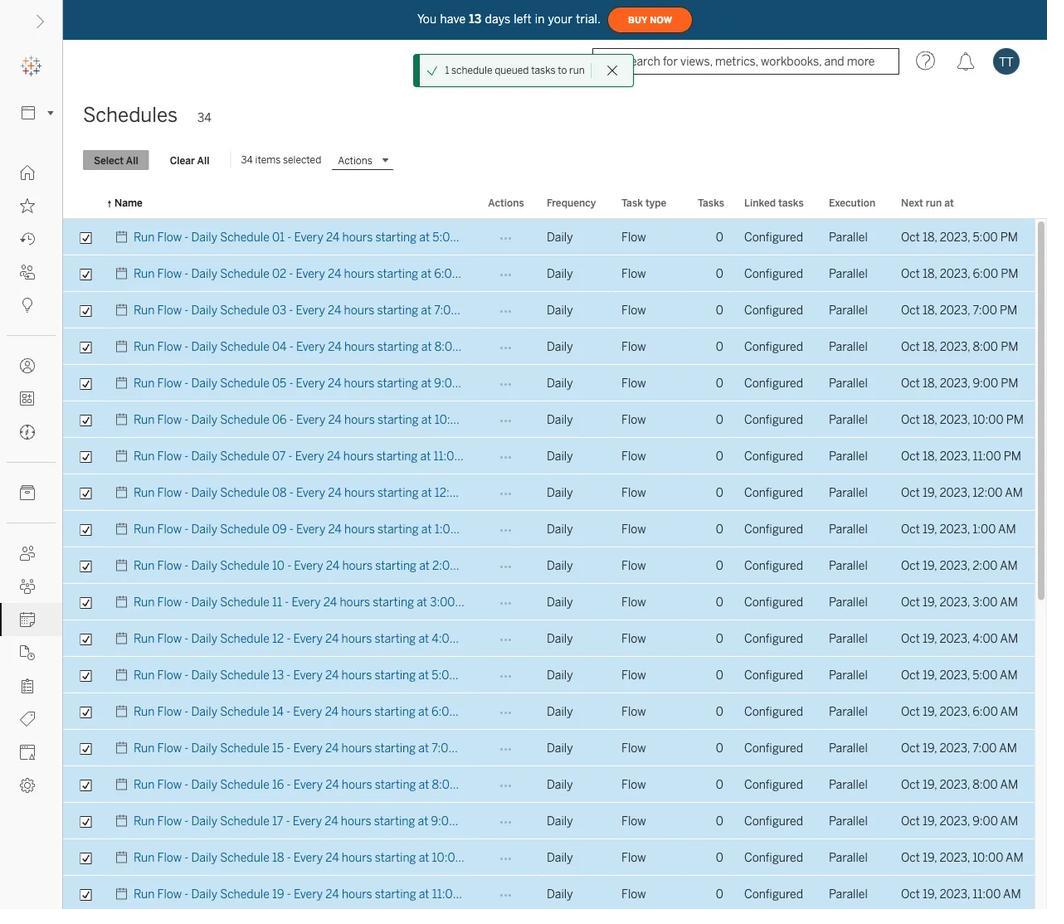 Task type: describe. For each thing, give the bounding box(es) containing it.
all for clear all
[[197, 154, 210, 166]]

run flow - daily schedule 17 - every 24 hours starting at 9:00 am link
[[134, 803, 477, 840]]

oct for oct 18, 2023, 9:00 pm
[[901, 376, 920, 390]]

flow inside run flow - daily schedule 19 - every 24 hours starting at 11:00 am link
[[157, 888, 182, 901]]

schedule for 14
[[220, 705, 270, 719]]

clear all
[[170, 154, 210, 166]]

16
[[272, 778, 284, 792]]

34 for 34 items selected
[[241, 154, 253, 166]]

configured for oct 19, 2023, 1:00 am
[[745, 523, 804, 536]]

18, for oct 18, 2023, 7:00 pm
[[923, 303, 938, 317]]

at for run flow - daily schedule 12 - every 24 hours starting at 4:00 am
[[419, 632, 429, 646]]

0 for oct 19, 2023, 11:00 am
[[716, 888, 724, 901]]

type
[[646, 197, 667, 209]]

every for 10
[[294, 559, 323, 573]]

14
[[272, 705, 284, 719]]

02
[[272, 267, 287, 281]]

run for run flow - daily schedule 09 - every 24 hours starting at 1:00 am
[[134, 523, 155, 536]]

schedule image for run flow - daily schedule 17 - every 24 hours starting at 9:00 am
[[115, 803, 134, 840]]

parallel for oct 19, 2023, 5:00 am
[[829, 669, 868, 682]]

2 1:00 from the left
[[973, 523, 996, 536]]

schedule image for run flow - daily schedule 05 - every 24 hours starting at 9:00 pm
[[115, 365, 134, 402]]

run flow - daily schedule 18 - every 24 hours starting at 10:00 am
[[134, 851, 483, 865]]

starting for run flow - daily schedule 06 - every 24 hours starting at 10:00 pm
[[378, 413, 419, 427]]

2023, for oct 18, 2023, 10:00 pm
[[940, 413, 971, 427]]

at for run flow - daily schedule 05 - every 24 hours starting at 9:00 pm
[[421, 376, 432, 390]]

oct 19, 2023, 1:00 am
[[901, 523, 1017, 536]]

run flow - daily schedule 13 - every 24 hours starting at 5:00 am
[[134, 669, 477, 682]]

run flow - daily schedule 02 - every 24 hours starting at 6:00 pm
[[134, 267, 480, 281]]

left
[[514, 12, 532, 26]]

run flow - daily schedule 03 - every 24 hours starting at 7:00 pm
[[134, 303, 479, 317]]

10
[[272, 559, 285, 573]]

run for run flow - daily schedule 10 - every 24 hours starting at 2:00 am
[[134, 559, 155, 573]]

run for run flow - daily schedule 06 - every 24 hours starting at 10:00 pm
[[134, 413, 155, 427]]

oct 18, 2023, 6:00 pm
[[901, 267, 1019, 281]]

every for 17
[[293, 815, 322, 828]]

run flow - daily schedule 05 - every 24 hours starting at 9:00 pm
[[134, 376, 480, 390]]

18, for oct 18, 2023, 9:00 pm
[[923, 376, 938, 390]]

oct 19, 2023, 8:00 am
[[901, 778, 1019, 792]]

grid containing run flow - daily schedule 01 - every 24 hours starting at 5:00 pm
[[63, 188, 1048, 910]]

at for run flow - daily schedule 03 - every 24 hours starting at 7:00 pm
[[421, 303, 432, 317]]

row containing run flow - daily schedule 05 - every 24 hours starting at 9:00 pm
[[63, 365, 1035, 402]]

parallel for oct 19, 2023, 8:00 am
[[829, 778, 868, 792]]

run flow - daily schedule 07 - every 24 hours starting at 11:00 pm
[[134, 449, 482, 463]]

24 for 16
[[326, 778, 339, 792]]

8:00 inside run flow - daily schedule 04 - every 24 hours starting at 8:00 pm link
[[435, 340, 460, 354]]

at for run flow - daily schedule 02 - every 24 hours starting at 6:00 pm
[[421, 267, 432, 281]]

oct for oct 18, 2023, 5:00 pm
[[901, 230, 920, 244]]

0 for oct 18, 2023, 10:00 pm
[[716, 413, 724, 427]]

schedule image for run flow - daily schedule 02 - every 24 hours starting at 6:00 pm
[[115, 256, 134, 292]]

parallel for oct 18, 2023, 9:00 pm
[[829, 376, 868, 390]]

flow inside the run flow - daily schedule 02 - every 24 hours starting at 6:00 pm link
[[157, 267, 182, 281]]

clear all button
[[159, 150, 220, 170]]

row containing run flow - daily schedule 14 - every 24 hours starting at 6:00 am
[[63, 694, 1035, 730]]

schedule image for run flow - daily schedule 13 - every 24 hours starting at 5:00 am
[[115, 657, 134, 694]]

run flow - daily schedule 10 - every 24 hours starting at 2:00 am
[[134, 559, 478, 573]]

parallel for oct 18, 2023, 7:00 pm
[[829, 303, 868, 317]]

every for 06
[[296, 413, 326, 427]]

run flow - daily schedule 14 - every 24 hours starting at 6:00 am link
[[134, 694, 477, 730]]

parallel for oct 18, 2023, 6:00 pm
[[829, 267, 868, 281]]

next run at
[[901, 197, 954, 209]]

oct 19, 2023, 5:00 am
[[901, 669, 1018, 682]]

run flow - daily schedule 13 - every 24 hours starting at 5:00 am link
[[134, 657, 477, 694]]

2 4:00 from the left
[[973, 632, 998, 646]]

oct 18, 2023, 10:00 pm
[[901, 413, 1024, 427]]

0 for oct 18, 2023, 5:00 pm
[[716, 230, 724, 244]]

pm inside run flow - daily schedule 01 - every 24 hours starting at 5:00 pm link
[[460, 230, 478, 244]]

run flow - daily schedule 11 - every 24 hours starting at 3:00 am link
[[134, 584, 476, 621]]

every for 15
[[293, 742, 323, 755]]

trial.
[[576, 12, 601, 26]]

5:00 inside run flow - daily schedule 13 - every 24 hours starting at 5:00 am link
[[432, 669, 457, 682]]

oct for oct 19, 2023, 12:00 am
[[901, 486, 920, 500]]

run for run flow - daily schedule 18 - every 24 hours starting at 10:00 am
[[134, 851, 155, 865]]

frequency
[[547, 197, 596, 209]]

hours for 15
[[342, 742, 372, 755]]

schedule
[[452, 64, 493, 76]]

34 items selected
[[241, 154, 321, 166]]

flow inside run flow - daily schedule 11 - every 24 hours starting at 3:00 am link
[[157, 596, 182, 609]]

hours for 02
[[344, 267, 375, 281]]

schedule for 07
[[220, 449, 270, 463]]

run flow - daily schedule 04 - every 24 hours starting at 8:00 pm
[[134, 340, 480, 354]]

name
[[115, 197, 143, 209]]

flow inside run flow - daily schedule 14 - every 24 hours starting at 6:00 am link
[[157, 705, 182, 719]]

run flow - daily schedule 16 - every 24 hours starting at 8:00 am link
[[134, 767, 478, 803]]

your
[[548, 12, 573, 26]]

run flow - daily schedule 01 - every 24 hours starting at 5:00 pm link
[[134, 219, 478, 256]]

run flow - daily schedule 09 - every 24 hours starting at 1:00 am link
[[134, 511, 478, 548]]

have
[[440, 12, 466, 26]]

18, for oct 18, 2023, 8:00 pm
[[923, 340, 938, 354]]

run flow - daily schedule 04 - every 24 hours starting at 8:00 pm link
[[134, 329, 480, 365]]

run flow - daily schedule 07 - every 24 hours starting at 11:00 pm link
[[134, 438, 482, 475]]

row containing run flow - daily schedule 06 - every 24 hours starting at 10:00 pm
[[63, 402, 1035, 438]]

19, for oct 19, 2023, 5:00 am
[[923, 669, 937, 682]]

flow inside run flow - daily schedule 05 - every 24 hours starting at 9:00 pm link
[[157, 376, 182, 390]]

13 inside row group
[[272, 669, 284, 682]]

oct 19, 2023, 9:00 am
[[901, 815, 1019, 828]]

run flow - daily schedule 08 - every 24 hours starting at 12:00 am
[[134, 486, 485, 500]]

flow inside run flow - daily schedule 07 - every 24 hours starting at 11:00 pm link
[[157, 449, 182, 463]]

schedule for 04
[[220, 340, 270, 354]]

starting for run flow - daily schedule 12 - every 24 hours starting at 4:00 am
[[375, 632, 416, 646]]

starting for run flow - daily schedule 07 - every 24 hours starting at 11:00 pm
[[377, 449, 418, 463]]

row containing run flow - daily schedule 15 - every 24 hours starting at 7:00 am
[[63, 730, 1035, 767]]

flow inside run flow - daily schedule 01 - every 24 hours starting at 5:00 pm link
[[157, 230, 182, 244]]

08
[[272, 486, 287, 500]]

0 for oct 19, 2023, 9:00 am
[[716, 815, 724, 828]]

5:00 inside run flow - daily schedule 01 - every 24 hours starting at 5:00 pm link
[[433, 230, 458, 244]]

at for run flow - daily schedule 15 - every 24 hours starting at 7:00 am
[[419, 742, 429, 755]]

run for run flow - daily schedule 04 - every 24 hours starting at 8:00 pm
[[134, 340, 155, 354]]

hours for 06
[[344, 413, 375, 427]]

1 3:00 from the left
[[430, 596, 455, 609]]

run flow - daily schedule 12 - every 24 hours starting at 4:00 am link
[[134, 621, 477, 657]]

at for run flow - daily schedule 11 - every 24 hours starting at 3:00 am
[[417, 596, 427, 609]]

run inside grid
[[926, 197, 942, 209]]

configured for oct 18, 2023, 6:00 pm
[[745, 267, 804, 281]]

18, for oct 18, 2023, 6:00 pm
[[923, 267, 938, 281]]

configured for oct 19, 2023, 3:00 am
[[745, 596, 804, 609]]

0 for oct 18, 2023, 11:00 pm
[[716, 449, 724, 463]]

oct 19, 2023, 7:00 am
[[901, 742, 1018, 755]]

oct 19, 2023, 10:00 am
[[901, 851, 1024, 865]]

hours for 04
[[344, 340, 375, 354]]

0 for oct 18, 2023, 6:00 pm
[[716, 267, 724, 281]]

run for run flow - daily schedule 05 - every 24 hours starting at 9:00 pm
[[134, 376, 155, 390]]

1
[[445, 64, 449, 76]]

schedule image for run flow - daily schedule 19 - every 24 hours starting at 11:00 am
[[115, 877, 134, 910]]

every for 03
[[296, 303, 325, 317]]

task
[[622, 197, 643, 209]]

1 schedule queued tasks to run alert
[[445, 63, 585, 78]]

row group inside grid
[[63, 219, 1035, 910]]

11
[[272, 596, 282, 609]]

flow inside "run flow - daily schedule 17 - every 24 hours starting at 9:00 am" link
[[157, 815, 182, 828]]

01
[[272, 230, 285, 244]]

you have 13 days left in your trial.
[[417, 12, 601, 26]]

hours for 18
[[342, 851, 372, 865]]

oct 19, 2023, 6:00 am
[[901, 705, 1019, 719]]

parallel for oct 19, 2023, 10:00 am
[[829, 851, 868, 865]]

09
[[272, 523, 287, 536]]

tasks
[[698, 197, 725, 209]]

03
[[272, 303, 287, 317]]

run for run flow - daily schedule 03 - every 24 hours starting at 7:00 pm
[[134, 303, 155, 317]]

configured for oct 19, 2023, 11:00 am
[[745, 888, 804, 901]]

schedule for 03
[[220, 303, 270, 317]]

queued
[[495, 64, 529, 76]]

to
[[558, 64, 567, 76]]

flow inside run flow - daily schedule 16 - every 24 hours starting at 8:00 am link
[[157, 778, 182, 792]]

flow inside run flow - daily schedule 04 - every 24 hours starting at 8:00 pm link
[[157, 340, 182, 354]]

run flow - daily schedule 15 - every 24 hours starting at 7:00 am link
[[134, 730, 476, 767]]

24 for 11
[[324, 596, 337, 609]]

0 for oct 19, 2023, 4:00 am
[[716, 632, 724, 646]]

at for run flow - daily schedule 08 - every 24 hours starting at 12:00 am
[[421, 486, 432, 500]]

run flow - daily schedule 19 - every 24 hours starting at 11:00 am
[[134, 888, 481, 901]]

0 for oct 18, 2023, 9:00 pm
[[716, 376, 724, 390]]

run flow - daily schedule 02 - every 24 hours starting at 6:00 pm link
[[134, 256, 480, 292]]

row containing run flow - daily schedule 11 - every 24 hours starting at 3:00 am
[[63, 584, 1035, 621]]

2023, for oct 19, 2023, 12:00 am
[[940, 486, 970, 500]]

24 for 01
[[326, 230, 340, 244]]

run flow - daily schedule 09 - every 24 hours starting at 1:00 am
[[134, 523, 478, 536]]

schedule image for run flow - daily schedule 14 - every 24 hours starting at 6:00 am
[[115, 694, 134, 730]]

run flow - daily schedule 06 - every 24 hours starting at 10:00 pm
[[134, 413, 486, 427]]

success image
[[427, 65, 438, 76]]

2023, for oct 19, 2023, 3:00 am
[[940, 596, 970, 609]]

19
[[272, 888, 284, 901]]

next
[[901, 197, 924, 209]]

34 for 34
[[198, 111, 212, 125]]

clear
[[170, 154, 195, 166]]

2 3:00 from the left
[[973, 596, 998, 609]]

all for select all
[[126, 154, 138, 166]]

starting for run flow - daily schedule 01 - every 24 hours starting at 5:00 pm
[[376, 230, 417, 244]]

run for run flow - daily schedule 02 - every 24 hours starting at 6:00 pm
[[134, 267, 155, 281]]

hours for 01
[[342, 230, 373, 244]]

at for run flow - daily schedule 10 - every 24 hours starting at 2:00 am
[[419, 559, 430, 573]]

configured for oct 19, 2023, 9:00 am
[[745, 815, 804, 828]]

1 4:00 from the left
[[432, 632, 457, 646]]

schedule for 10
[[220, 559, 270, 573]]

run for run flow - daily schedule 13 - every 24 hours starting at 5:00 am
[[134, 669, 155, 682]]

pm inside the run flow - daily schedule 02 - every 24 hours starting at 6:00 pm link
[[462, 267, 480, 281]]

hours for 10
[[342, 559, 373, 573]]



Task type: locate. For each thing, give the bounding box(es) containing it.
am
[[467, 486, 485, 500], [1005, 486, 1023, 500], [460, 523, 478, 536], [999, 523, 1017, 536], [460, 559, 478, 573], [1000, 559, 1018, 573], [458, 596, 476, 609], [1000, 596, 1018, 609], [460, 632, 477, 646], [1001, 632, 1019, 646], [459, 669, 477, 682], [1000, 669, 1018, 682], [459, 705, 477, 719], [1001, 705, 1019, 719], [458, 742, 476, 755], [1000, 742, 1018, 755], [460, 778, 478, 792], [1001, 778, 1019, 792], [459, 815, 477, 828], [1001, 815, 1019, 828], [465, 851, 483, 865], [1006, 851, 1024, 865], [463, 888, 481, 901], [1004, 888, 1022, 901]]

oct down next
[[901, 230, 920, 244]]

hours down run flow - daily schedule 13 - every 24 hours starting at 5:00 am link at the bottom left
[[341, 705, 372, 719]]

starting inside the run flow - daily schedule 02 - every 24 hours starting at 6:00 pm link
[[377, 267, 418, 281]]

2023, for oct 19, 2023, 11:00 am
[[940, 888, 970, 901]]

6 0 from the top
[[716, 413, 724, 427]]

schedule image for run flow - daily schedule 16 - every 24 hours starting at 8:00 am
[[115, 767, 134, 803]]

19 2023, from the top
[[940, 888, 970, 901]]

17 configured from the top
[[745, 815, 804, 828]]

oct 19, 2023, 12:00 am
[[901, 486, 1023, 500]]

configured for oct 19, 2023, 2:00 am
[[745, 559, 804, 573]]

3 row from the top
[[63, 292, 1035, 329]]

12 0 from the top
[[716, 632, 724, 646]]

oct for oct 18, 2023, 6:00 pm
[[901, 267, 920, 281]]

04
[[272, 340, 287, 354]]

run
[[569, 64, 585, 76], [926, 197, 942, 209]]

0 vertical spatial actions
[[338, 154, 372, 166]]

oct down oct 19, 2023, 1:00 am
[[901, 559, 920, 573]]

10 0 from the top
[[716, 559, 724, 573]]

19, down oct 19, 2023, 8:00 am
[[923, 815, 937, 828]]

schedule left 10
[[220, 559, 270, 573]]

oct down oct 19, 2023, 4:00 am
[[901, 669, 920, 682]]

actions
[[338, 154, 372, 166], [488, 197, 524, 209]]

2023, up oct 19, 2023, 8:00 am
[[940, 742, 970, 755]]

7 oct from the top
[[901, 449, 920, 463]]

oct down "oct 19, 2023, 7:00 am"
[[901, 778, 920, 792]]

starting inside run flow - daily schedule 07 - every 24 hours starting at 11:00 pm link
[[377, 449, 418, 463]]

1 parallel from the top
[[829, 230, 868, 244]]

18 parallel from the top
[[829, 851, 868, 865]]

19, down oct 19, 2023, 9:00 am
[[923, 851, 937, 865]]

run flow - daily schedule 10 - every 24 hours starting at 2:00 am link
[[134, 548, 478, 584]]

12 19, from the top
[[923, 888, 937, 901]]

run flow - daily schedule 01 - every 24 hours starting at 5:00 pm
[[134, 230, 478, 244]]

24 for 18
[[326, 851, 339, 865]]

19, for oct 19, 2023, 6:00 am
[[923, 705, 937, 719]]

buy now button
[[608, 7, 693, 33]]

starting inside run flow - daily schedule 08 - every 24 hours starting at 12:00 am link
[[378, 486, 419, 500]]

hours up run flow - daily schedule 13 - every 24 hours starting at 5:00 am
[[342, 632, 372, 646]]

2 all from the left
[[197, 154, 210, 166]]

schedule left the 19
[[220, 888, 270, 901]]

items
[[255, 154, 281, 166]]

0 horizontal spatial all
[[126, 154, 138, 166]]

oct up oct 18, 2023, 8:00 pm
[[901, 303, 920, 317]]

select all
[[94, 154, 138, 166]]

9 schedule from the top
[[220, 523, 270, 536]]

hours up the run flow - daily schedule 16 - every 24 hours starting at 8:00 am
[[342, 742, 372, 755]]

5 run from the top
[[134, 376, 155, 390]]

7 configured from the top
[[745, 449, 804, 463]]

oct down oct 19, 2023, 2:00 am
[[901, 596, 920, 609]]

10 oct from the top
[[901, 559, 920, 573]]

pm inside run flow - daily schedule 06 - every 24 hours starting at 10:00 pm link
[[468, 413, 486, 427]]

12:00
[[435, 486, 465, 500], [973, 486, 1003, 500]]

11 row from the top
[[63, 584, 1035, 621]]

6 18, from the top
[[923, 413, 938, 427]]

4 19, from the top
[[923, 596, 937, 609]]

13 configured from the top
[[745, 669, 804, 682]]

24 for 09
[[328, 523, 342, 536]]

run flow - daily schedule 16 - every 24 hours starting at 8:00 am
[[134, 778, 478, 792]]

schedule left 12
[[220, 632, 270, 646]]

hours down the run flow - daily schedule 02 - every 24 hours starting at 6:00 pm link
[[344, 303, 375, 317]]

every right 02
[[296, 267, 325, 281]]

2023, for oct 18, 2023, 7:00 pm
[[940, 303, 971, 317]]

18, for oct 18, 2023, 11:00 pm
[[923, 449, 938, 463]]

0 for oct 19, 2023, 6:00 am
[[716, 705, 724, 719]]

12
[[272, 632, 284, 646]]

hours up the run flow - daily schedule 07 - every 24 hours starting at 11:00 pm
[[344, 413, 375, 427]]

1 schedule queued tasks to run
[[445, 64, 585, 76]]

19, for oct 19, 2023, 12:00 am
[[923, 486, 937, 500]]

run flow - daily schedule 17 - every 24 hours starting at 9:00 am
[[134, 815, 477, 828]]

24 for 15
[[325, 742, 339, 755]]

hours up run flow - daily schedule 05 - every 24 hours starting at 9:00 pm
[[344, 340, 375, 354]]

1 vertical spatial run
[[926, 197, 942, 209]]

10 parallel from the top
[[829, 559, 868, 573]]

row containing run flow - daily schedule 10 - every 24 hours starting at 2:00 am
[[63, 548, 1035, 584]]

24 down run flow - daily schedule 18 - every 24 hours starting at 10:00 am link
[[326, 888, 339, 901]]

12 schedule from the top
[[220, 632, 270, 646]]

0 vertical spatial 34
[[198, 111, 212, 125]]

2 18, from the top
[[923, 267, 938, 281]]

17
[[272, 815, 283, 828]]

starting inside run flow - daily schedule 06 - every 24 hours starting at 10:00 pm link
[[378, 413, 419, 427]]

15 2023, from the top
[[940, 742, 970, 755]]

run for run flow - daily schedule 17 - every 24 hours starting at 9:00 am
[[134, 815, 155, 828]]

24
[[326, 230, 340, 244], [328, 267, 341, 281], [328, 303, 341, 317], [328, 340, 342, 354], [328, 376, 342, 390], [328, 413, 342, 427], [327, 449, 341, 463], [328, 486, 342, 500], [328, 523, 342, 536], [326, 559, 340, 573], [324, 596, 337, 609], [325, 632, 339, 646], [325, 669, 339, 682], [325, 705, 339, 719], [325, 742, 339, 755], [326, 778, 339, 792], [325, 815, 338, 828], [326, 851, 339, 865], [326, 888, 339, 901]]

1 schedule from the top
[[220, 230, 270, 244]]

selected
[[283, 154, 321, 166]]

13
[[469, 12, 482, 26], [272, 669, 284, 682]]

schedule for 17
[[220, 815, 270, 828]]

8 oct from the top
[[901, 486, 920, 500]]

24 down run flow - daily schedule 06 - every 24 hours starting at 10:00 pm link
[[327, 449, 341, 463]]

19, up oct 19, 2023, 5:00 am
[[923, 632, 937, 646]]

run for run flow - daily schedule 01 - every 24 hours starting at 5:00 pm
[[134, 230, 155, 244]]

row containing run flow - daily schedule 02 - every 24 hours starting at 6:00 pm
[[63, 256, 1035, 292]]

starting for run flow - daily schedule 10 - every 24 hours starting at 2:00 am
[[375, 559, 417, 573]]

2023, for oct 18, 2023, 11:00 pm
[[940, 449, 971, 463]]

0 for oct 18, 2023, 7:00 pm
[[716, 303, 724, 317]]

19,
[[923, 486, 937, 500], [923, 523, 937, 536], [923, 559, 937, 573], [923, 596, 937, 609], [923, 632, 937, 646], [923, 669, 937, 682], [923, 705, 937, 719], [923, 742, 937, 755], [923, 778, 937, 792], [923, 815, 937, 828], [923, 851, 937, 865], [923, 888, 937, 901]]

at for run flow - daily schedule 16 - every 24 hours starting at 8:00 am
[[419, 778, 429, 792]]

oct 19, 2023, 11:00 am
[[901, 888, 1022, 901]]

oct 18, 2023, 8:00 pm
[[901, 340, 1019, 354]]

2023, down oct 19, 2023, 10:00 am
[[940, 888, 970, 901]]

3 0 from the top
[[716, 303, 724, 317]]

oct up oct 19, 2023, 2:00 am
[[901, 523, 920, 536]]

run flow - daily schedule 18 - every 24 hours starting at 10:00 am link
[[134, 840, 483, 877]]

19, for oct 19, 2023, 7:00 am
[[923, 742, 937, 755]]

7:00
[[434, 303, 459, 317], [973, 303, 998, 317], [432, 742, 456, 755], [973, 742, 997, 755]]

hours up run flow - daily schedule 18 - every 24 hours starting at 10:00 am
[[341, 815, 371, 828]]

1 vertical spatial tasks
[[779, 197, 804, 209]]

schedule image
[[115, 365, 134, 402], [115, 402, 134, 438], [115, 438, 134, 475], [115, 475, 134, 511], [115, 511, 134, 548], [115, 621, 134, 657], [115, 694, 134, 730], [115, 803, 134, 840], [115, 877, 134, 910]]

schedule image for run flow - daily schedule 09 - every 24 hours starting at 1:00 am
[[115, 511, 134, 548]]

0 vertical spatial tasks
[[531, 64, 556, 76]]

18, up oct 19, 2023, 12:00 am
[[923, 449, 938, 463]]

hours up run flow - daily schedule 02 - every 24 hours starting at 6:00 pm
[[342, 230, 373, 244]]

0 for oct 19, 2023, 3:00 am
[[716, 596, 724, 609]]

0 horizontal spatial 4:00
[[432, 632, 457, 646]]

07
[[272, 449, 286, 463]]

19, up oct 19, 2023, 2:00 am
[[923, 523, 937, 536]]

every
[[294, 230, 324, 244], [296, 267, 325, 281], [296, 303, 325, 317], [296, 340, 326, 354], [296, 376, 325, 390], [296, 413, 326, 427], [295, 449, 325, 463], [296, 486, 326, 500], [296, 523, 326, 536], [294, 559, 323, 573], [292, 596, 321, 609], [293, 632, 323, 646], [293, 669, 323, 682], [293, 705, 322, 719], [293, 742, 323, 755], [294, 778, 323, 792], [293, 815, 322, 828], [294, 851, 323, 865], [294, 888, 323, 901]]

2023, up oct 18, 2023, 6:00 pm
[[940, 230, 971, 244]]

schedule left "01"
[[220, 230, 270, 244]]

actions right selected
[[338, 154, 372, 166]]

12 oct from the top
[[901, 632, 920, 646]]

starting for run flow - daily schedule 19 - every 24 hours starting at 11:00 am
[[375, 888, 416, 901]]

tasks inside alert
[[531, 64, 556, 76]]

1 horizontal spatial tasks
[[779, 197, 804, 209]]

06
[[272, 413, 287, 427]]

oct up oct 19, 2023, 1:00 am
[[901, 486, 920, 500]]

13 2023, from the top
[[940, 669, 970, 682]]

hours down run flow - daily schedule 18 - every 24 hours starting at 10:00 am link
[[342, 888, 372, 901]]

8:00 inside run flow - daily schedule 16 - every 24 hours starting at 8:00 am link
[[432, 778, 457, 792]]

10:00
[[435, 413, 466, 427], [973, 413, 1004, 427], [432, 851, 463, 865], [973, 851, 1004, 865]]

18
[[272, 851, 284, 865]]

schedules
[[83, 103, 178, 127]]

oct 19, 2023, 4:00 am
[[901, 632, 1019, 646]]

18 configured from the top
[[745, 851, 804, 865]]

0 vertical spatial run
[[569, 64, 585, 76]]

every for 07
[[295, 449, 325, 463]]

starting inside run flow - daily schedule 12 - every 24 hours starting at 4:00 am link
[[375, 632, 416, 646]]

configured for oct 18, 2023, 10:00 pm
[[745, 413, 804, 427]]

run flow - daily schedule 19 - every 24 hours starting at 11:00 am link
[[134, 877, 481, 910]]

19, for oct 19, 2023, 11:00 am
[[923, 888, 937, 901]]

schedule image for run flow - daily schedule 01 - every 24 hours starting at 5:00 pm
[[115, 219, 134, 256]]

starting inside run flow - daily schedule 15 - every 24 hours starting at 7:00 am link
[[375, 742, 416, 755]]

16 parallel from the top
[[829, 778, 868, 792]]

flow inside run flow - daily schedule 12 - every 24 hours starting at 4:00 am link
[[157, 632, 182, 646]]

starting inside run flow - daily schedule 18 - every 24 hours starting at 10:00 am link
[[375, 851, 416, 865]]

daily
[[191, 230, 218, 244], [547, 230, 573, 244], [191, 267, 218, 281], [547, 267, 573, 281], [191, 303, 218, 317], [547, 303, 573, 317], [191, 340, 218, 354], [547, 340, 573, 354], [191, 376, 218, 390], [547, 376, 573, 390], [191, 413, 218, 427], [547, 413, 573, 427], [191, 449, 218, 463], [547, 449, 573, 463], [191, 486, 218, 500], [547, 486, 573, 500], [191, 523, 218, 536], [547, 523, 573, 536], [191, 559, 218, 573], [547, 559, 573, 573], [191, 596, 218, 609], [547, 596, 573, 609], [191, 632, 218, 646], [547, 632, 573, 646], [191, 669, 218, 682], [547, 669, 573, 682], [191, 705, 218, 719], [547, 705, 573, 719], [191, 742, 218, 755], [547, 742, 573, 755], [191, 778, 218, 792], [547, 778, 573, 792], [191, 815, 218, 828], [547, 815, 573, 828], [191, 851, 218, 865], [547, 851, 573, 865], [191, 888, 218, 901], [547, 888, 573, 901]]

5 schedule image from the top
[[115, 548, 134, 584]]

6 schedule image from the top
[[115, 584, 134, 621]]

starting for run flow - daily schedule 04 - every 24 hours starting at 8:00 pm
[[378, 340, 419, 354]]

every right 04
[[296, 340, 326, 354]]

0
[[716, 230, 724, 244], [716, 267, 724, 281], [716, 303, 724, 317], [716, 340, 724, 354], [716, 376, 724, 390], [716, 413, 724, 427], [716, 449, 724, 463], [716, 486, 724, 500], [716, 523, 724, 536], [716, 559, 724, 573], [716, 596, 724, 609], [716, 632, 724, 646], [716, 669, 724, 682], [716, 705, 724, 719], [716, 742, 724, 755], [716, 778, 724, 792], [716, 815, 724, 828], [716, 851, 724, 865], [716, 888, 724, 901]]

2023, down oct 18, 2023, 8:00 pm
[[940, 376, 971, 390]]

pm
[[460, 230, 478, 244], [1001, 230, 1019, 244], [462, 267, 480, 281], [1001, 267, 1019, 281], [461, 303, 479, 317], [1000, 303, 1018, 317], [463, 340, 480, 354], [1001, 340, 1019, 354], [462, 376, 480, 390], [1001, 376, 1019, 390], [468, 413, 486, 427], [1007, 413, 1024, 427], [465, 449, 482, 463], [1004, 449, 1022, 463]]

starting inside run flow - daily schedule 14 - every 24 hours starting at 6:00 am link
[[375, 705, 416, 719]]

7 schedule image from the top
[[115, 657, 134, 694]]

configured for oct 19, 2023, 10:00 am
[[745, 851, 804, 865]]

starting inside run flow - daily schedule 11 - every 24 hours starting at 3:00 am link
[[373, 596, 414, 609]]

0 horizontal spatial actions
[[338, 154, 372, 166]]

row containing run flow - daily schedule 04 - every 24 hours starting at 8:00 pm
[[63, 329, 1035, 365]]

pm inside run flow - daily schedule 04 - every 24 hours starting at 8:00 pm link
[[463, 340, 480, 354]]

starting inside "run flow - daily schedule 17 - every 24 hours starting at 9:00 am" link
[[374, 815, 415, 828]]

row containing run flow - daily schedule 09 - every 24 hours starting at 1:00 am
[[63, 511, 1035, 548]]

flow inside run flow - daily schedule 06 - every 24 hours starting at 10:00 pm link
[[157, 413, 182, 427]]

oct down oct 18, 2023, 8:00 pm
[[901, 376, 920, 390]]

run flow - daily schedule 05 - every 24 hours starting at 9:00 pm link
[[134, 365, 480, 402]]

2023, down "oct 19, 2023, 7:00 am"
[[940, 778, 970, 792]]

-
[[185, 230, 189, 244], [287, 230, 292, 244], [185, 267, 189, 281], [289, 267, 293, 281], [185, 303, 189, 317], [289, 303, 293, 317], [185, 340, 189, 354], [289, 340, 294, 354], [185, 376, 189, 390], [289, 376, 293, 390], [185, 413, 189, 427], [290, 413, 294, 427], [185, 449, 189, 463], [288, 449, 293, 463], [185, 486, 189, 500], [289, 486, 294, 500], [185, 523, 189, 536], [290, 523, 294, 536], [185, 559, 189, 573], [287, 559, 292, 573], [185, 596, 189, 609], [285, 596, 289, 609], [185, 632, 189, 646], [287, 632, 291, 646], [185, 669, 189, 682], [287, 669, 291, 682], [185, 705, 189, 719], [286, 705, 291, 719], [185, 742, 189, 755], [287, 742, 291, 755], [185, 778, 189, 792], [287, 778, 291, 792], [185, 815, 189, 828], [286, 815, 290, 828], [185, 851, 189, 865], [287, 851, 291, 865], [185, 888, 189, 901], [287, 888, 291, 901]]

34
[[198, 111, 212, 125], [241, 154, 253, 166]]

2023, up oct 19, 2023, 2:00 am
[[940, 523, 970, 536]]

19 row from the top
[[63, 877, 1035, 910]]

9 oct from the top
[[901, 523, 920, 536]]

4:00
[[432, 632, 457, 646], [973, 632, 998, 646]]

oct for oct 19, 2023, 7:00 am
[[901, 742, 920, 755]]

7:00 inside run flow - daily schedule 03 - every 24 hours starting at 7:00 pm link
[[434, 303, 459, 317]]

19, up "oct 19, 2023, 7:00 am"
[[923, 705, 937, 719]]

3 2023, from the top
[[940, 303, 971, 317]]

flow inside run flow - daily schedule 10 - every 24 hours starting at 2:00 am link
[[157, 559, 182, 573]]

at for run flow - daily schedule 19 - every 24 hours starting at 11:00 am
[[419, 888, 430, 901]]

19, down oct 19, 2023, 2:00 am
[[923, 596, 937, 609]]

starting inside the run flow - daily schedule 09 - every 24 hours starting at 1:00 am link
[[378, 523, 419, 536]]

parallel for oct 18, 2023, 10:00 pm
[[829, 413, 868, 427]]

19, for oct 19, 2023, 2:00 am
[[923, 559, 937, 573]]

34 up clear all
[[198, 111, 212, 125]]

oct 19, 2023, 3:00 am
[[901, 596, 1018, 609]]

every right the 19
[[294, 888, 323, 901]]

1 horizontal spatial all
[[197, 154, 210, 166]]

oct down oct 19, 2023, 8:00 am
[[901, 815, 920, 828]]

run for run flow - daily schedule 12 - every 24 hours starting at 4:00 am
[[134, 632, 155, 646]]

9 parallel from the top
[[829, 523, 868, 536]]

9 schedule image from the top
[[115, 767, 134, 803]]

actions button
[[331, 150, 394, 170]]

13 down 12
[[272, 669, 284, 682]]

18, down oct 18, 2023, 8:00 pm
[[923, 376, 938, 390]]

every for 08
[[296, 486, 326, 500]]

10 row from the top
[[63, 548, 1035, 584]]

13 run from the top
[[134, 669, 155, 682]]

hours up run flow - daily schedule 03 - every 24 hours starting at 7:00 pm
[[344, 267, 375, 281]]

execution
[[829, 197, 876, 209]]

configured for oct 19, 2023, 7:00 am
[[745, 742, 804, 755]]

row containing run flow - daily schedule 17 - every 24 hours starting at 9:00 am
[[63, 803, 1035, 840]]

19, for oct 19, 2023, 10:00 am
[[923, 851, 937, 865]]

0 horizontal spatial run
[[569, 64, 585, 76]]

row containing run flow - daily schedule 03 - every 24 hours starting at 7:00 pm
[[63, 292, 1035, 329]]

you
[[417, 12, 437, 26]]

navigation panel element
[[0, 50, 62, 803]]

all right select
[[126, 154, 138, 166]]

parallel for oct 19, 2023, 2:00 am
[[829, 559, 868, 573]]

run flow - daily schedule 14 - every 24 hours starting at 6:00 am
[[134, 705, 477, 719]]

1 horizontal spatial 34
[[241, 154, 253, 166]]

hours for 11
[[340, 596, 370, 609]]

oct for oct 19, 2023, 10:00 am
[[901, 851, 920, 865]]

1 vertical spatial actions
[[488, 197, 524, 209]]

4 schedule from the top
[[220, 340, 270, 354]]

2 schedule image from the top
[[115, 402, 134, 438]]

2023, for oct 18, 2023, 9:00 pm
[[940, 376, 971, 390]]

oct up oct 19, 2023, 12:00 am
[[901, 449, 920, 463]]

buy
[[628, 15, 648, 25]]

pm inside run flow - daily schedule 07 - every 24 hours starting at 11:00 pm link
[[465, 449, 482, 463]]

parallel for oct 19, 2023, 3:00 am
[[829, 596, 868, 609]]

1:00
[[435, 523, 458, 536], [973, 523, 996, 536]]

run flow - daily schedule 15 - every 24 hours starting at 7:00 am
[[134, 742, 476, 755]]

run for run flow - daily schedule 07 - every 24 hours starting at 11:00 pm
[[134, 449, 155, 463]]

1 oct from the top
[[901, 230, 920, 244]]

starting inside run flow - daily schedule 04 - every 24 hours starting at 8:00 pm link
[[378, 340, 419, 354]]

flow inside the run flow - daily schedule 09 - every 24 hours starting at 1:00 am link
[[157, 523, 182, 536]]

9 schedule image from the top
[[115, 877, 134, 910]]

9 0 from the top
[[716, 523, 724, 536]]

run flow - daily schedule 12 - every 24 hours starting at 4:00 am
[[134, 632, 477, 646]]

flow inside run flow - daily schedule 08 - every 24 hours starting at 12:00 am link
[[157, 486, 182, 500]]

4 run from the top
[[134, 340, 155, 354]]

starting for run flow - daily schedule 15 - every 24 hours starting at 7:00 am
[[375, 742, 416, 755]]

run flow - daily schedule 11 - every 24 hours starting at 3:00 am
[[134, 596, 476, 609]]

starting for run flow - daily schedule 05 - every 24 hours starting at 9:00 pm
[[377, 376, 419, 390]]

hours up run flow - daily schedule 06 - every 24 hours starting at 10:00 pm
[[344, 376, 375, 390]]

tasks left to on the right top of the page
[[531, 64, 556, 76]]

8 0 from the top
[[716, 486, 724, 500]]

row containing run flow - daily schedule 19 - every 24 hours starting at 11:00 am
[[63, 877, 1035, 910]]

19, up oct 19, 2023, 1:00 am
[[923, 486, 937, 500]]

every right 14
[[293, 705, 322, 719]]

18 run from the top
[[134, 851, 155, 865]]

pm inside run flow - daily schedule 05 - every 24 hours starting at 9:00 pm link
[[462, 376, 480, 390]]

oct 18, 2023, 7:00 pm
[[901, 303, 1018, 317]]

main navigation. press the up and down arrow keys to access links. element
[[0, 156, 62, 803]]

05
[[272, 376, 287, 390]]

hours for 17
[[341, 815, 371, 828]]

24 down the run flow - daily schedule 02 - every 24 hours starting at 6:00 pm link
[[328, 303, 341, 317]]

starting for run flow - daily schedule 18 - every 24 hours starting at 10:00 am
[[375, 851, 416, 865]]

1 0 from the top
[[716, 230, 724, 244]]

1 18, from the top
[[923, 230, 938, 244]]

11 0 from the top
[[716, 596, 724, 609]]

row containing run flow - daily schedule 18 - every 24 hours starting at 10:00 am
[[63, 840, 1035, 877]]

schedule image for run flow - daily schedule 07 - every 24 hours starting at 11:00 pm
[[115, 438, 134, 475]]

8 schedule from the top
[[220, 486, 270, 500]]

oct down oct 18, 2023, 7:00 pm
[[901, 340, 920, 354]]

18 0 from the top
[[716, 851, 724, 865]]

1 horizontal spatial 13
[[469, 12, 482, 26]]

24 up run flow - daily schedule 19 - every 24 hours starting at 11:00 am link
[[326, 851, 339, 865]]

2023, up oct 18, 2023, 7:00 pm
[[940, 267, 971, 281]]

flow
[[157, 230, 182, 244], [622, 230, 646, 244], [157, 267, 182, 281], [622, 267, 646, 281], [157, 303, 182, 317], [622, 303, 646, 317], [157, 340, 182, 354], [622, 340, 646, 354], [157, 376, 182, 390], [622, 376, 646, 390], [157, 413, 182, 427], [622, 413, 646, 427], [157, 449, 182, 463], [622, 449, 646, 463], [157, 486, 182, 500], [622, 486, 646, 500], [157, 523, 182, 536], [622, 523, 646, 536], [157, 559, 182, 573], [622, 559, 646, 573], [157, 596, 182, 609], [622, 596, 646, 609], [157, 632, 182, 646], [622, 632, 646, 646], [157, 669, 182, 682], [622, 669, 646, 682], [157, 705, 182, 719], [622, 705, 646, 719], [157, 742, 182, 755], [622, 742, 646, 755], [157, 778, 182, 792], [622, 778, 646, 792], [157, 815, 182, 828], [622, 815, 646, 828], [157, 851, 182, 865], [622, 851, 646, 865], [157, 888, 182, 901], [622, 888, 646, 901]]

9 configured from the top
[[745, 523, 804, 536]]

1 horizontal spatial 1:00
[[973, 523, 996, 536]]

4 row from the top
[[63, 329, 1035, 365]]

13 schedule from the top
[[220, 669, 270, 682]]

configured
[[745, 230, 804, 244], [745, 267, 804, 281], [745, 303, 804, 317], [745, 340, 804, 354], [745, 376, 804, 390], [745, 413, 804, 427], [745, 449, 804, 463], [745, 486, 804, 500], [745, 523, 804, 536], [745, 559, 804, 573], [745, 596, 804, 609], [745, 632, 804, 646], [745, 669, 804, 682], [745, 705, 804, 719], [745, 742, 804, 755], [745, 778, 804, 792], [745, 815, 804, 828], [745, 851, 804, 865], [745, 888, 804, 901]]

row group containing run flow - daily schedule 01 - every 24 hours starting at 5:00 pm
[[63, 219, 1035, 910]]

every right 12
[[293, 632, 323, 646]]

1 horizontal spatial 12:00
[[973, 486, 1003, 500]]

6 19, from the top
[[923, 669, 937, 682]]

2023, down oct 19, 2023, 2:00 am
[[940, 596, 970, 609]]

0 horizontal spatial 34
[[198, 111, 212, 125]]

hours down run flow - daily schedule 12 - every 24 hours starting at 4:00 am link
[[342, 669, 372, 682]]

19, for oct 19, 2023, 8:00 am
[[923, 778, 937, 792]]

8 19, from the top
[[923, 742, 937, 755]]

grid
[[63, 188, 1048, 910]]

run right to on the right top of the page
[[569, 64, 585, 76]]

5 row from the top
[[63, 365, 1035, 402]]

starting inside run flow - daily schedule 10 - every 24 hours starting at 2:00 am link
[[375, 559, 417, 573]]

24 up run flow - daily schedule 06 - every 24 hours starting at 10:00 pm
[[328, 376, 342, 390]]

oct up oct 19, 2023, 5:00 am
[[901, 632, 920, 646]]

every for 01
[[294, 230, 324, 244]]

3 parallel from the top
[[829, 303, 868, 317]]

24 down run flow - daily schedule 14 - every 24 hours starting at 6:00 am link at the left of page
[[325, 742, 339, 755]]

every for 13
[[293, 669, 323, 682]]

15 oct from the top
[[901, 742, 920, 755]]

6 2023, from the top
[[940, 413, 971, 427]]

actions inside popup button
[[338, 154, 372, 166]]

2 12:00 from the left
[[973, 486, 1003, 500]]

7 row from the top
[[63, 438, 1035, 475]]

tasks right linked
[[779, 197, 804, 209]]

6 schedule image from the top
[[115, 621, 134, 657]]

days
[[485, 12, 511, 26]]

2023, down oct 18, 2023, 9:00 pm
[[940, 413, 971, 427]]

row containing run flow - daily schedule 16 - every 24 hours starting at 8:00 am
[[63, 767, 1035, 803]]

8 schedule image from the top
[[115, 803, 134, 840]]

every right 15
[[293, 742, 323, 755]]

18, for oct 18, 2023, 10:00 pm
[[923, 413, 938, 427]]

starting inside run flow - daily schedule 19 - every 24 hours starting at 11:00 am link
[[375, 888, 416, 901]]

starting inside run flow - daily schedule 05 - every 24 hours starting at 9:00 pm link
[[377, 376, 419, 390]]

24 down run flow - daily schedule 07 - every 24 hours starting at 11:00 pm link
[[328, 486, 342, 500]]

17 schedule from the top
[[220, 815, 270, 828]]

24 for 14
[[325, 705, 339, 719]]

0 horizontal spatial 13
[[272, 669, 284, 682]]

run
[[134, 230, 155, 244], [134, 267, 155, 281], [134, 303, 155, 317], [134, 340, 155, 354], [134, 376, 155, 390], [134, 413, 155, 427], [134, 449, 155, 463], [134, 486, 155, 500], [134, 523, 155, 536], [134, 559, 155, 573], [134, 596, 155, 609], [134, 632, 155, 646], [134, 669, 155, 682], [134, 705, 155, 719], [134, 742, 155, 755], [134, 778, 155, 792], [134, 815, 155, 828], [134, 851, 155, 865], [134, 888, 155, 901]]

0 horizontal spatial tasks
[[531, 64, 556, 76]]

schedule image for run flow - daily schedule 18 - every 24 hours starting at 10:00 am
[[115, 840, 134, 877]]

2 configured from the top
[[745, 267, 804, 281]]

schedule image
[[115, 219, 134, 256], [115, 256, 134, 292], [115, 292, 134, 329], [115, 329, 134, 365], [115, 548, 134, 584], [115, 584, 134, 621], [115, 657, 134, 694], [115, 730, 134, 767], [115, 767, 134, 803], [115, 840, 134, 877]]

every down run flow - daily schedule 12 - every 24 hours starting at 4:00 am link
[[293, 669, 323, 682]]

oct down oct 19, 2023, 10:00 am
[[901, 888, 920, 901]]

0 horizontal spatial 2:00
[[433, 559, 458, 573]]

run flow - daily schedule 06 - every 24 hours starting at 10:00 pm link
[[134, 402, 486, 438]]

hours for 05
[[344, 376, 375, 390]]

flow inside run flow - daily schedule 03 - every 24 hours starting at 7:00 pm link
[[157, 303, 182, 317]]

2023, down oct 18, 2023, 7:00 pm
[[940, 340, 971, 354]]

Search for views, metrics, workbooks, and more text field
[[593, 48, 900, 75]]

every for 05
[[296, 376, 325, 390]]

oct for oct 19, 2023, 4:00 am
[[901, 632, 920, 646]]

parallel for oct 18, 2023, 11:00 pm
[[829, 449, 868, 463]]

every right 09
[[296, 523, 326, 536]]

starting inside run flow - daily schedule 16 - every 24 hours starting at 8:00 am link
[[375, 778, 416, 792]]

schedule for 08
[[220, 486, 270, 500]]

12:00 inside run flow - daily schedule 08 - every 24 hours starting at 12:00 am link
[[435, 486, 465, 500]]

starting inside run flow - daily schedule 01 - every 24 hours starting at 5:00 pm link
[[376, 230, 417, 244]]

0 horizontal spatial 12:00
[[435, 486, 465, 500]]

row containing run flow - daily schedule 08 - every 24 hours starting at 12:00 am
[[63, 475, 1035, 511]]

24 down run flow - daily schedule 08 - every 24 hours starting at 12:00 am link
[[328, 523, 342, 536]]

starting
[[376, 230, 417, 244], [377, 267, 418, 281], [377, 303, 418, 317], [378, 340, 419, 354], [377, 376, 419, 390], [378, 413, 419, 427], [377, 449, 418, 463], [378, 486, 419, 500], [378, 523, 419, 536], [375, 559, 417, 573], [373, 596, 414, 609], [375, 632, 416, 646], [375, 669, 416, 682], [375, 705, 416, 719], [375, 742, 416, 755], [375, 778, 416, 792], [374, 815, 415, 828], [375, 851, 416, 865], [375, 888, 416, 901]]

schedule for 19
[[220, 888, 270, 901]]

0 horizontal spatial 3:00
[[430, 596, 455, 609]]

now
[[650, 15, 672, 25]]

2 2:00 from the left
[[973, 559, 998, 573]]

linked
[[745, 197, 776, 209]]

1 horizontal spatial 4:00
[[973, 632, 998, 646]]

5 configured from the top
[[745, 376, 804, 390]]

1 2:00 from the left
[[433, 559, 458, 573]]

1 horizontal spatial run
[[926, 197, 942, 209]]

every right 06
[[296, 413, 326, 427]]

15 run from the top
[[134, 742, 155, 755]]

row containing run flow - daily schedule 07 - every 24 hours starting at 11:00 pm
[[63, 438, 1035, 475]]

row containing run flow - daily schedule 01 - every 24 hours starting at 5:00 pm
[[63, 219, 1035, 256]]

18 row from the top
[[63, 840, 1035, 877]]

15 row from the top
[[63, 730, 1035, 767]]

1 vertical spatial 13
[[272, 669, 284, 682]]

15 0 from the top
[[716, 742, 724, 755]]

2 oct from the top
[[901, 267, 920, 281]]

24 for 02
[[328, 267, 341, 281]]

19, for oct 19, 2023, 1:00 am
[[923, 523, 937, 536]]

schedule image for run flow - daily schedule 11 - every 24 hours starting at 3:00 am
[[115, 584, 134, 621]]

9 run from the top
[[134, 523, 155, 536]]

12 parallel from the top
[[829, 632, 868, 646]]

0 horizontal spatial 1:00
[[435, 523, 458, 536]]

3 schedule image from the top
[[115, 438, 134, 475]]

every right 07
[[295, 449, 325, 463]]

starting for run flow - daily schedule 16 - every 24 hours starting at 8:00 am
[[375, 778, 416, 792]]

24 down run flow - daily schedule 12 - every 24 hours starting at 4:00 am link
[[325, 669, 339, 682]]

2023, up oct 19, 2023, 12:00 am
[[940, 449, 971, 463]]

1 1:00 from the left
[[435, 523, 458, 536]]

schedule for 09
[[220, 523, 270, 536]]

19, up oct 19, 2023, 8:00 am
[[923, 742, 937, 755]]

pm inside run flow - daily schedule 03 - every 24 hours starting at 7:00 pm link
[[461, 303, 479, 317]]

11 parallel from the top
[[829, 596, 868, 609]]

every right 11
[[292, 596, 321, 609]]

16 schedule from the top
[[220, 778, 270, 792]]

row
[[63, 219, 1035, 256], [63, 256, 1035, 292], [63, 292, 1035, 329], [63, 329, 1035, 365], [63, 365, 1035, 402], [63, 402, 1035, 438], [63, 438, 1035, 475], [63, 475, 1035, 511], [63, 511, 1035, 548], [63, 548, 1035, 584], [63, 584, 1035, 621], [63, 621, 1035, 657], [63, 657, 1035, 694], [63, 694, 1035, 730], [63, 730, 1035, 767], [63, 767, 1035, 803], [63, 803, 1035, 840], [63, 840, 1035, 877], [63, 877, 1035, 910]]

buy now
[[628, 15, 672, 25]]

10 schedule image from the top
[[115, 840, 134, 877]]

14 oct from the top
[[901, 705, 920, 719]]

10 19, from the top
[[923, 815, 937, 828]]

7 2023, from the top
[[940, 449, 971, 463]]

1 horizontal spatial actions
[[488, 197, 524, 209]]

hours for 07
[[343, 449, 374, 463]]

configured for oct 19, 2023, 8:00 am
[[745, 778, 804, 792]]

schedule image for run flow - daily schedule 03 - every 24 hours starting at 7:00 pm
[[115, 292, 134, 329]]

5 oct from the top
[[901, 376, 920, 390]]

oct
[[901, 230, 920, 244], [901, 267, 920, 281], [901, 303, 920, 317], [901, 340, 920, 354], [901, 376, 920, 390], [901, 413, 920, 427], [901, 449, 920, 463], [901, 486, 920, 500], [901, 523, 920, 536], [901, 559, 920, 573], [901, 596, 920, 609], [901, 632, 920, 646], [901, 669, 920, 682], [901, 705, 920, 719], [901, 742, 920, 755], [901, 778, 920, 792], [901, 815, 920, 828], [901, 851, 920, 865], [901, 888, 920, 901]]

15 parallel from the top
[[829, 742, 868, 755]]

row containing run flow - daily schedule 12 - every 24 hours starting at 4:00 am
[[63, 621, 1035, 657]]

oct 19, 2023, 2:00 am
[[901, 559, 1018, 573]]

24 up run flow - daily schedule 03 - every 24 hours starting at 7:00 pm
[[328, 267, 341, 281]]

hours
[[342, 230, 373, 244], [344, 267, 375, 281], [344, 303, 375, 317], [344, 340, 375, 354], [344, 376, 375, 390], [344, 413, 375, 427], [343, 449, 374, 463], [344, 486, 375, 500], [344, 523, 375, 536], [342, 559, 373, 573], [340, 596, 370, 609], [342, 632, 372, 646], [342, 669, 372, 682], [341, 705, 372, 719], [342, 742, 372, 755], [342, 778, 372, 792], [341, 815, 371, 828], [342, 851, 372, 865], [342, 888, 372, 901]]

oct 18, 2023, 11:00 pm
[[901, 449, 1022, 463]]

8 run from the top
[[134, 486, 155, 500]]

24 for 05
[[328, 376, 342, 390]]

34 left items in the left of the page
[[241, 154, 253, 166]]

row containing run flow - daily schedule 13 - every 24 hours starting at 5:00 am
[[63, 657, 1035, 694]]

at for run flow - daily schedule 17 - every 24 hours starting at 9:00 am
[[418, 815, 429, 828]]

schedule left 18
[[220, 851, 270, 865]]

starting inside run flow - daily schedule 13 - every 24 hours starting at 5:00 am link
[[375, 669, 416, 682]]

select
[[94, 154, 124, 166]]

4 configured from the top
[[745, 340, 804, 354]]

every for 09
[[296, 523, 326, 536]]

1 configured from the top
[[745, 230, 804, 244]]

0 for oct 19, 2023, 2:00 am
[[716, 559, 724, 573]]

run inside alert
[[569, 64, 585, 76]]

2023, for oct 19, 2023, 2:00 am
[[940, 559, 970, 573]]

0 for oct 19, 2023, 10:00 am
[[716, 851, 724, 865]]

1 all from the left
[[126, 154, 138, 166]]

oct up oct 18, 2023, 7:00 pm
[[901, 267, 920, 281]]

flow inside run flow - daily schedule 15 - every 24 hours starting at 7:00 am link
[[157, 742, 182, 755]]

1 vertical spatial 34
[[241, 154, 253, 166]]

19, down oct 19, 2023, 4:00 am
[[923, 669, 937, 682]]

3 run from the top
[[134, 303, 155, 317]]

2023, down oct 19, 2023, 1:00 am
[[940, 559, 970, 573]]

24 down run flow - daily schedule 10 - every 24 hours starting at 2:00 am link
[[324, 596, 337, 609]]

7:00 inside run flow - daily schedule 15 - every 24 hours starting at 7:00 am link
[[432, 742, 456, 755]]

flow inside run flow - daily schedule 18 - every 24 hours starting at 10:00 am link
[[157, 851, 182, 865]]

oct 18, 2023, 5:00 pm
[[901, 230, 1019, 244]]

schedule left 05
[[220, 376, 270, 390]]

run flow - daily schedule 03 - every 24 hours starting at 7:00 pm link
[[134, 292, 479, 329]]

every right "01"
[[294, 230, 324, 244]]

schedule for 15
[[220, 742, 270, 755]]

1 row from the top
[[63, 219, 1035, 256]]

every for 19
[[294, 888, 323, 901]]

schedule left 11
[[220, 596, 270, 609]]

oct 18, 2023, 9:00 pm
[[901, 376, 1019, 390]]

17 run from the top
[[134, 815, 155, 828]]

hours down run flow - daily schedule 10 - every 24 hours starting at 2:00 am link
[[340, 596, 370, 609]]

run for run flow - daily schedule 11 - every 24 hours starting at 3:00 am
[[134, 596, 155, 609]]

19, down "oct 19, 2023, 7:00 am"
[[923, 778, 937, 792]]

all
[[126, 154, 138, 166], [197, 154, 210, 166]]

hours down the run flow - daily schedule 09 - every 24 hours starting at 1:00 am link
[[342, 559, 373, 573]]

1 horizontal spatial 2:00
[[973, 559, 998, 573]]

19, for oct 19, 2023, 9:00 am
[[923, 815, 937, 828]]

starting inside run flow - daily schedule 03 - every 24 hours starting at 7:00 pm link
[[377, 303, 418, 317]]

schedule left 06
[[220, 413, 270, 427]]

15
[[272, 742, 284, 755]]

18, down oct 18, 2023, 7:00 pm
[[923, 340, 938, 354]]

in
[[535, 12, 545, 26]]

1 horizontal spatial 3:00
[[973, 596, 998, 609]]

flow inside run flow - daily schedule 13 - every 24 hours starting at 5:00 am link
[[157, 669, 182, 682]]

at for run flow - daily schedule 01 - every 24 hours starting at 5:00 pm
[[419, 230, 430, 244]]

every for 11
[[292, 596, 321, 609]]

run for run flow - daily schedule 15 - every 24 hours starting at 7:00 am
[[134, 742, 155, 755]]

2023, down oct 19, 2023, 9:00 am
[[940, 851, 970, 865]]

24 up run flow - daily schedule 13 - every 24 hours starting at 5:00 am
[[325, 632, 339, 646]]

24 down run flow - daily schedule 15 - every 24 hours starting at 7:00 am link
[[326, 778, 339, 792]]

2023, up oct 19, 2023, 5:00 am
[[940, 632, 970, 646]]

19, down oct 19, 2023, 1:00 am
[[923, 559, 937, 573]]

1 run from the top
[[134, 230, 155, 244]]

18 oct from the top
[[901, 851, 920, 865]]

2023, up oct 18, 2023, 8:00 pm
[[940, 303, 971, 317]]

0 vertical spatial 13
[[469, 12, 482, 26]]

2023,
[[940, 230, 971, 244], [940, 267, 971, 281], [940, 303, 971, 317], [940, 340, 971, 354], [940, 376, 971, 390], [940, 413, 971, 427], [940, 449, 971, 463], [940, 486, 970, 500], [940, 523, 970, 536], [940, 559, 970, 573], [940, 596, 970, 609], [940, 632, 970, 646], [940, 669, 970, 682], [940, 705, 970, 719], [940, 742, 970, 755], [940, 778, 970, 792], [940, 815, 970, 828], [940, 851, 970, 865], [940, 888, 970, 901]]

hours down run flow - daily schedule 07 - every 24 hours starting at 11:00 pm link
[[344, 486, 375, 500]]

row group
[[63, 219, 1035, 910]]

7 19, from the top
[[923, 705, 937, 719]]

actions inside grid
[[488, 197, 524, 209]]



Task type: vqa. For each thing, say whether or not it's contained in the screenshot.
fourth United from the top
no



